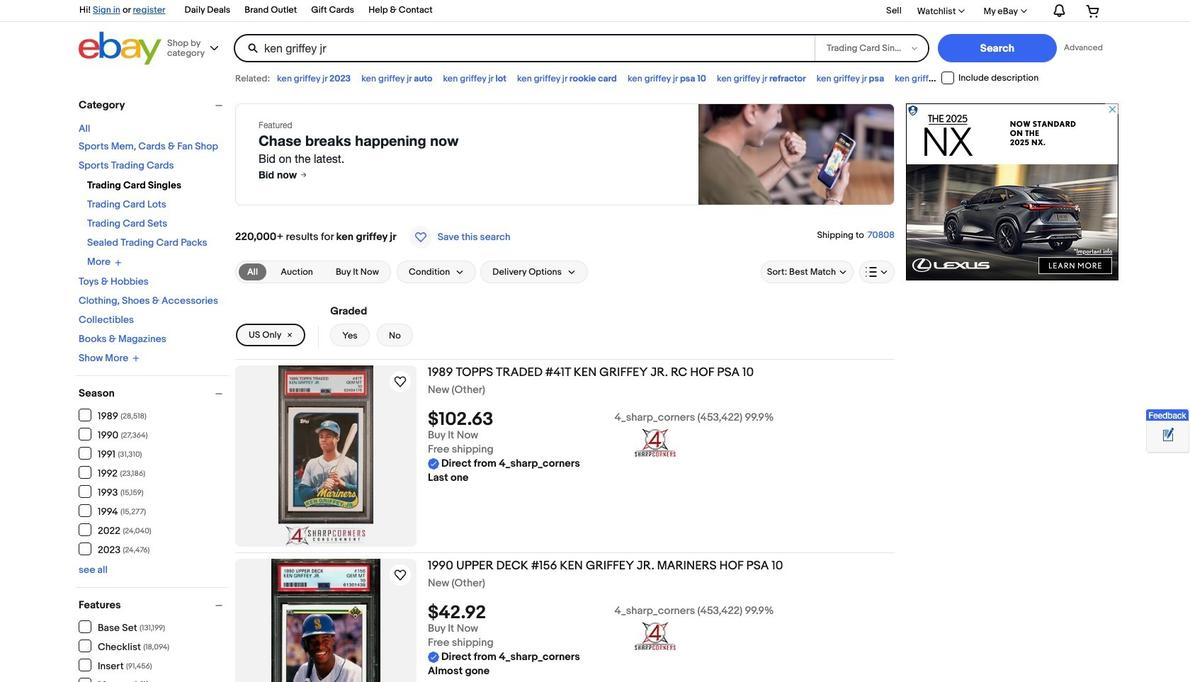 Task type: vqa. For each thing, say whether or not it's contained in the screenshot.
deals
no



Task type: locate. For each thing, give the bounding box(es) containing it.
All selected text field
[[247, 266, 258, 278]]

Direct from 4_sharp_corners text field
[[428, 457, 580, 471]]

heading
[[428, 366, 754, 380], [428, 559, 783, 573]]

1989 topps traded #41t ken griffey jr. rc hof psa 10 image
[[279, 366, 373, 547]]

Search for anything text field
[[236, 35, 812, 61]]

2 heading from the top
[[428, 559, 783, 573]]

0 vertical spatial heading
[[428, 366, 754, 380]]

visit 4_sharp_corners ebay store! image
[[615, 429, 696, 457], [615, 622, 696, 650]]

1 visit 4_sharp_corners ebay store! image from the top
[[615, 429, 696, 457]]

heading for the visit 4_sharp_corners ebay store! image associated with direct from 4_sharp_corners text field on the left of page
[[428, 559, 783, 573]]

region
[[235, 103, 895, 205]]

notifications image
[[1050, 4, 1067, 18]]

save this search ken griffey jr search image
[[409, 226, 432, 249]]

0 vertical spatial visit 4_sharp_corners ebay store! image
[[615, 429, 696, 457]]

main content
[[235, 92, 895, 682]]

1 vertical spatial heading
[[428, 559, 783, 573]]

banner
[[72, 0, 1111, 69]]

1 vertical spatial visit 4_sharp_corners ebay store! image
[[615, 622, 696, 650]]

2 visit 4_sharp_corners ebay store! image from the top
[[615, 622, 696, 650]]

1 heading from the top
[[428, 366, 754, 380]]

None submit
[[938, 34, 1057, 62]]

watch 1989 topps traded #41t ken griffey jr. rc hof psa 10 image
[[392, 373, 409, 390]]

Direct from 4_sharp_corners text field
[[428, 650, 580, 665]]

my ebay image
[[1021, 9, 1027, 12]]



Task type: describe. For each thing, give the bounding box(es) containing it.
account navigation
[[72, 0, 1111, 22]]

heading for direct from 4_sharp_corners text box's the visit 4_sharp_corners ebay store! image
[[428, 366, 754, 380]]

listing options selector. list view selected. image
[[866, 266, 888, 278]]

1990 upper deck #156 ken griffey jr. mariners hof psa 10 image
[[271, 559, 381, 682]]

watch 1990 upper deck #156 ken griffey jr. mariners hof psa 10 image
[[392, 567, 409, 584]]

visit 4_sharp_corners ebay store! image for direct from 4_sharp_corners text box
[[615, 429, 696, 457]]

watchlist image
[[959, 9, 965, 12]]

your shopping cart image
[[1085, 4, 1101, 18]]

advertisement element
[[906, 103, 1118, 281]]

visit 4_sharp_corners ebay store! image for direct from 4_sharp_corners text field on the left of page
[[615, 622, 696, 650]]



